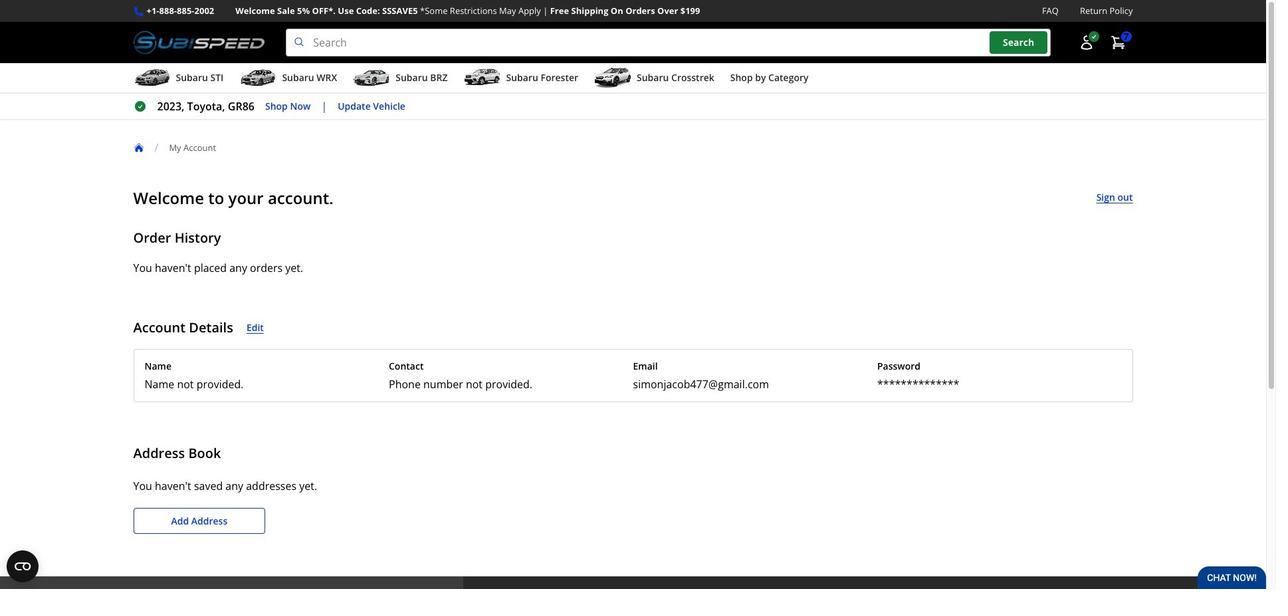 Task type: locate. For each thing, give the bounding box(es) containing it.
open widget image
[[7, 550, 39, 582]]

a subaru brz thumbnail image image
[[353, 68, 390, 88]]

subispeed logo image
[[133, 29, 265, 57]]



Task type: vqa. For each thing, say whether or not it's contained in the screenshot.
left Avest
no



Task type: describe. For each thing, give the bounding box(es) containing it.
home image
[[133, 142, 144, 153]]

a subaru wrx thumbnail image image
[[240, 68, 277, 88]]

a subaru sti thumbnail image image
[[133, 68, 171, 88]]

button image
[[1079, 35, 1095, 51]]

a subaru crosstrek thumbnail image image
[[594, 68, 632, 88]]

a subaru forester thumbnail image image
[[464, 68, 501, 88]]

search input field
[[286, 29, 1051, 57]]



